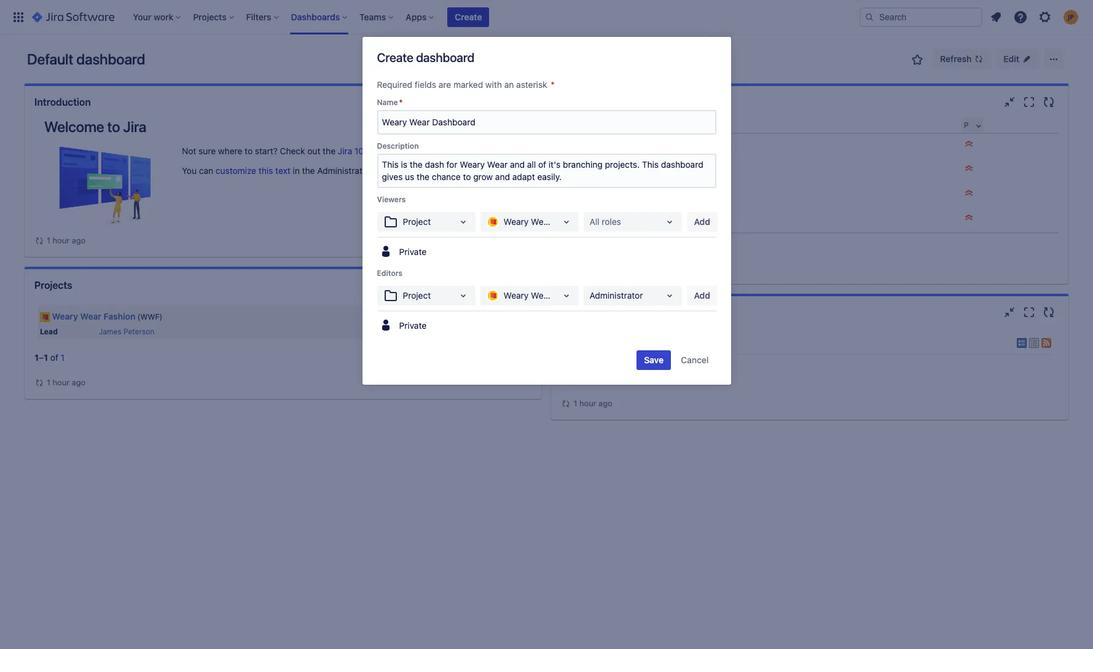 Task type: vqa. For each thing, say whether or not it's contained in the screenshot.
the Add
yes



Task type: locate. For each thing, give the bounding box(es) containing it.
activity streams region
[[561, 328, 1059, 410]]

0 vertical spatial create
[[455, 11, 482, 22]]

ago inside introduction region
[[72, 235, 86, 245]]

0 horizontal spatial 4
[[575, 237, 581, 248]]

101
[[355, 146, 368, 156]]

hour inside 'activity streams' region
[[580, 399, 597, 408]]

start?
[[255, 146, 278, 156]]

this
[[259, 165, 273, 176]]

1 hour ago inside 'activity streams' region
[[574, 399, 613, 408]]

1 vertical spatial highest image
[[964, 188, 974, 198]]

* right asterisk
[[551, 79, 555, 90]]

0 vertical spatial 1 hour ago
[[47, 235, 86, 245]]

dashboard for default dashboard
[[76, 50, 145, 68]]

1 open image from the top
[[559, 214, 574, 229]]

1 horizontal spatial dashboard
[[416, 50, 475, 65]]

open image up activity
[[559, 288, 574, 303]]

2 vertical spatial 1 hour ago
[[574, 399, 613, 408]]

an arrow curved in a circular way on the button that refreshes the dashboard image for introduction
[[34, 236, 44, 246]]

dashboard right default
[[76, 50, 145, 68]]

dashboard for create dashboard
[[416, 50, 475, 65]]

private down editors at the top
[[399, 320, 427, 331]]

ago
[[72, 235, 86, 245], [72, 377, 86, 387], [599, 399, 613, 408]]

jira left '101'
[[338, 146, 352, 156]]

0 vertical spatial an arrow curved in a circular way on the button that refreshes the dashboard image
[[34, 236, 44, 246]]

0 vertical spatial wwf-
[[580, 164, 606, 175]]

0 vertical spatial project
[[403, 216, 431, 227]]

open image
[[559, 214, 574, 229], [559, 288, 574, 303]]

add button
[[687, 212, 718, 232], [687, 286, 718, 305]]

2 highest image from the top
[[964, 188, 974, 198]]

hour up projects
[[53, 235, 70, 245]]

minimize introduction image
[[475, 95, 490, 109]]

– down task icon
[[570, 237, 575, 248]]

open image up 1 – 4 of 4
[[559, 214, 574, 229]]

create for create dashboard
[[377, 50, 413, 65]]

fashion for all roles
[[554, 216, 584, 227]]

1 vertical spatial –
[[39, 352, 44, 363]]

to
[[107, 118, 120, 135], [245, 146, 253, 156]]

0 vertical spatial highest image
[[964, 163, 974, 173]]

of down all
[[583, 237, 591, 248]]

with
[[486, 79, 502, 90]]

activity streams
[[561, 306, 637, 317]]

wwf-
[[580, 164, 606, 175], [580, 189, 606, 199], [580, 213, 606, 224]]

weary wear fashion link
[[52, 311, 135, 321]]

was
[[614, 361, 628, 371]]

1 hour ago
[[47, 235, 86, 245], [47, 377, 86, 387], [574, 399, 613, 408]]

are
[[439, 79, 451, 90]]

1 horizontal spatial create
[[455, 11, 482, 22]]

peterson
[[124, 327, 154, 336]]

hour for projects
[[53, 377, 70, 387]]

1 horizontal spatial to
[[245, 146, 253, 156]]

– inside projects region
[[39, 352, 44, 363]]

1 hour ago down 1 link
[[47, 377, 86, 387]]

1
[[47, 235, 50, 245], [566, 237, 570, 248], [34, 352, 39, 363], [44, 352, 48, 363], [61, 352, 65, 363], [47, 377, 50, 387], [574, 399, 577, 408]]

2 vertical spatial fashion
[[104, 311, 135, 321]]

0 horizontal spatial jira
[[123, 118, 146, 135]]

1 horizontal spatial –
[[570, 237, 575, 248]]

2 project from the top
[[403, 290, 431, 301]]

0 vertical spatial weary wear fashion
[[504, 216, 584, 227]]

default dashboard
[[27, 50, 145, 68]]

1 vertical spatial weary wear fashion
[[504, 290, 584, 301]]

jira
[[653, 335, 679, 350]]

2 vertical spatial hour
[[580, 399, 597, 408]]

description
[[377, 141, 419, 151]]

maximize introduction image
[[495, 95, 510, 109]]

Search field
[[860, 7, 983, 27]]

0 horizontal spatial of
[[50, 352, 58, 363]]

2 wwf- from the top
[[580, 189, 606, 199]]

create button
[[448, 7, 490, 27]]

1 vertical spatial hour
[[53, 377, 70, 387]]

design
[[616, 140, 643, 150], [678, 164, 706, 175]]

star default dashboard image
[[910, 52, 925, 67]]

3
[[606, 189, 611, 199]]

create banner
[[0, 0, 1093, 34]]

james peterson
[[99, 327, 154, 336]]

dashboard up are
[[416, 50, 475, 65]]

dashboard
[[76, 50, 145, 68], [416, 50, 475, 65]]

0 horizontal spatial *
[[399, 98, 403, 107]]

wear left site
[[688, 140, 709, 150]]

0 horizontal spatial to
[[107, 118, 120, 135]]

2 dashboard from the left
[[416, 50, 475, 65]]

projects region
[[34, 301, 532, 389]]

default
[[27, 50, 73, 68]]

0 horizontal spatial design
[[616, 140, 643, 150]]

0 vertical spatial private
[[399, 247, 427, 257]]

an arrow curved in a circular way on the button that refreshes the dashboard image inside 'activity streams' region
[[561, 399, 571, 409]]

0 horizontal spatial –
[[39, 352, 44, 363]]

design up product
[[616, 140, 643, 150]]

1 vertical spatial wwf-
[[580, 189, 606, 199]]

jira right welcome
[[123, 118, 146, 135]]

editors
[[377, 269, 403, 278]]

weary inside assigned to me region
[[661, 140, 686, 150]]

1 wwf- from the top
[[580, 164, 606, 175]]

5
[[606, 213, 611, 224]]

1 horizontal spatial of
[[583, 237, 591, 248]]

viewers
[[377, 195, 406, 204]]

fashion
[[554, 216, 584, 227], [554, 290, 584, 301], [104, 311, 135, 321]]

ago for introduction
[[72, 235, 86, 245]]

1 hour ago for projects
[[47, 377, 86, 387]]

training
[[450, 146, 480, 156]]

an arrow curved in a circular way on the button that refreshes the dashboard image for projects
[[34, 378, 44, 388]]

jira software image
[[32, 10, 114, 24], [32, 10, 114, 24]]

an arrow curved in a circular way on the button that refreshes the dashboard image
[[34, 236, 44, 246], [34, 378, 44, 388], [561, 399, 571, 409]]

1 vertical spatial 1 hour ago
[[47, 377, 86, 387]]

add
[[694, 216, 710, 227], [694, 290, 710, 301]]

out
[[307, 146, 320, 156]]

an arrow curved in a circular way on the button that refreshes the dashboard image inside projects region
[[34, 378, 44, 388]]

ago inside 'activity streams' region
[[599, 399, 613, 408]]

2 open image from the top
[[559, 288, 574, 303]]

0 vertical spatial open image
[[559, 214, 574, 229]]

highest image
[[964, 139, 974, 149], [964, 213, 974, 222]]

* right name
[[399, 98, 403, 107]]

an arrow curved in a circular way on the button that refreshes the dashboard image for activity streams
[[561, 399, 571, 409]]

of
[[583, 237, 591, 248], [50, 352, 58, 363]]

jira
[[123, 118, 146, 135], [338, 146, 352, 156]]

fashion up activity
[[554, 290, 584, 301]]

hour down activity
[[580, 399, 597, 408]]

1 vertical spatial ago
[[72, 377, 86, 387]]

administration
[[317, 165, 375, 176]]

1 – 4 of 4
[[566, 237, 599, 248]]

wear
[[688, 140, 709, 150], [531, 216, 552, 227], [531, 290, 552, 301], [80, 311, 101, 321]]

1 vertical spatial add
[[694, 290, 710, 301]]

2 vertical spatial wwf-
[[580, 213, 606, 224]]

1 vertical spatial project
[[403, 290, 431, 301]]

wear up james
[[80, 311, 101, 321]]

guide
[[370, 146, 392, 156]]

fashion up 1 – 4 of 4
[[554, 216, 584, 227]]

– inside assigned to me region
[[570, 237, 575, 248]]

all roles
[[590, 216, 621, 227]]

add for all roles
[[694, 216, 710, 227]]

1 hour ago down activity
[[574, 399, 613, 408]]

design left 'silos'
[[678, 164, 706, 175]]

ago inside projects region
[[72, 377, 86, 387]]

1 dashboard from the left
[[76, 50, 145, 68]]

primary element
[[7, 0, 860, 34]]

of left 1 link
[[50, 352, 58, 363]]

private
[[399, 247, 427, 257], [399, 320, 427, 331]]

1 add from the top
[[694, 216, 710, 227]]

maximize assigned to me image
[[1022, 95, 1037, 109]]

refresh assigned to me image
[[1042, 95, 1056, 109]]

1 vertical spatial highest image
[[964, 213, 974, 222]]

weary wear fashion (wwf)
[[52, 311, 162, 321]]

0 vertical spatial highest image
[[964, 139, 974, 149]]

wwf- for 2
[[580, 164, 606, 175]]

save button
[[637, 350, 671, 370]]

1 vertical spatial design
[[678, 164, 706, 175]]

1 horizontal spatial 4
[[593, 237, 599, 248]]

0 vertical spatial add
[[694, 216, 710, 227]]

no activity was found
[[572, 361, 652, 371]]

None field
[[378, 111, 715, 133]]

refresh introduction image
[[515, 95, 529, 109]]

2 vertical spatial an arrow curved in a circular way on the button that refreshes the dashboard image
[[561, 399, 571, 409]]

0 vertical spatial jira
[[123, 118, 146, 135]]

private for all roles
[[399, 247, 427, 257]]

required
[[377, 79, 412, 90]]

4
[[575, 237, 581, 248], [593, 237, 599, 248]]

1 inside assigned to me region
[[566, 237, 570, 248]]

1 hour ago inside projects region
[[47, 377, 86, 387]]

2 weary wear fashion from the top
[[504, 290, 584, 301]]

create inside button
[[455, 11, 482, 22]]

customize this text link
[[216, 165, 290, 176]]

minimize projects image
[[495, 278, 510, 292]]

1 vertical spatial *
[[399, 98, 403, 107]]

task image
[[566, 165, 576, 175]]

2 vertical spatial ago
[[599, 399, 613, 408]]

0 vertical spatial hour
[[53, 235, 70, 245]]

0 vertical spatial –
[[570, 237, 575, 248]]

2 add from the top
[[694, 290, 710, 301]]

1 hour ago for introduction
[[47, 235, 86, 245]]

0 vertical spatial ago
[[72, 235, 86, 245]]

1 vertical spatial create
[[377, 50, 413, 65]]

name
[[377, 98, 398, 107]]

None text field
[[590, 216, 592, 228], [590, 289, 592, 302], [590, 216, 592, 228], [590, 289, 592, 302]]

1 vertical spatial of
[[50, 352, 58, 363]]

edit
[[1004, 53, 1020, 64]]

welcome to jira
[[44, 118, 146, 135]]

1 project from the top
[[403, 216, 431, 227]]

the up wwf-2 product listing design silos
[[646, 140, 659, 150]]

an arrow curved in a circular way on the button that refreshes the dashboard image inside introduction region
[[34, 236, 44, 246]]

to right welcome
[[107, 118, 120, 135]]

create up 'create dashboard'
[[455, 11, 482, 22]]

weary wear fashion up 1 – 4 of 4
[[504, 216, 584, 227]]

found
[[630, 361, 652, 371]]

0 vertical spatial to
[[107, 118, 120, 135]]

the right out
[[323, 146, 336, 156]]

1 hour ago inside introduction region
[[47, 235, 86, 245]]

the inside assigned to me region
[[646, 140, 659, 150]]

3 wwf- from the top
[[580, 213, 606, 224]]

2 add button from the top
[[687, 286, 718, 305]]

refresh button
[[933, 49, 992, 69]]

1 vertical spatial fashion
[[554, 290, 584, 301]]

1 vertical spatial add button
[[687, 286, 718, 305]]

open image
[[456, 214, 470, 229], [662, 214, 677, 229], [456, 288, 470, 303], [662, 288, 677, 303]]

0 vertical spatial add button
[[687, 212, 718, 232]]

1 vertical spatial private
[[399, 320, 427, 331]]

project for administrator
[[403, 290, 431, 301]]

2 private from the top
[[399, 320, 427, 331]]

company
[[597, 335, 650, 350]]

weary
[[661, 140, 686, 150], [504, 216, 529, 227], [504, 290, 529, 301], [52, 311, 78, 321]]

administrator
[[590, 290, 643, 301]]

hour inside introduction region
[[53, 235, 70, 245]]

4 down task icon
[[575, 237, 581, 248]]

the right in
[[302, 165, 315, 176]]

– left 1 link
[[39, 352, 44, 363]]

0 vertical spatial of
[[583, 237, 591, 248]]

weary wear fashion
[[504, 216, 584, 227], [504, 290, 584, 301]]

1 vertical spatial jira
[[338, 146, 352, 156]]

weary wear fashion for all roles
[[504, 216, 584, 227]]

fields
[[415, 79, 436, 90]]

1 private from the top
[[399, 247, 427, 257]]

hour down 1 link
[[53, 377, 70, 387]]

create
[[455, 11, 482, 22], [377, 50, 413, 65]]

sure
[[199, 146, 216, 156]]

private up editors at the top
[[399, 247, 427, 257]]

1 vertical spatial an arrow curved in a circular way on the button that refreshes the dashboard image
[[34, 378, 44, 388]]

1 weary wear fashion from the top
[[504, 216, 584, 227]]

fashion up james peterson
[[104, 311, 135, 321]]

1 link
[[61, 352, 65, 363]]

0 horizontal spatial dashboard
[[76, 50, 145, 68]]

–
[[570, 237, 575, 248], [39, 352, 44, 363]]

hour inside projects region
[[53, 377, 70, 387]]

1 horizontal spatial jira
[[338, 146, 352, 156]]

james
[[99, 327, 121, 336]]

0 vertical spatial fashion
[[554, 216, 584, 227]]

wwf- for 3
[[580, 189, 606, 199]]

1 hour ago up projects
[[47, 235, 86, 245]]

site
[[711, 140, 725, 150]]

james peterson link
[[99, 327, 154, 336]]

streams
[[599, 306, 637, 317]]

to left start?
[[245, 146, 253, 156]]

of inside projects region
[[50, 352, 58, 363]]

1 vertical spatial open image
[[559, 288, 574, 303]]

0 horizontal spatial create
[[377, 50, 413, 65]]

of inside assigned to me region
[[583, 237, 591, 248]]

1 add button from the top
[[687, 212, 718, 232]]

weary wear fashion up activity
[[504, 290, 584, 301]]

0 vertical spatial *
[[551, 79, 555, 90]]

highest image
[[964, 163, 974, 173], [964, 188, 974, 198]]

4 down all
[[593, 237, 599, 248]]

silos
[[708, 164, 727, 175]]

2 horizontal spatial the
[[646, 140, 659, 150]]

create up 'required'
[[377, 50, 413, 65]]



Task type: describe. For each thing, give the bounding box(es) containing it.
check
[[280, 146, 305, 156]]

all
[[590, 216, 600, 227]]

hour for introduction
[[53, 235, 70, 245]]

product listing design silos link
[[616, 164, 727, 175]]

you can customize this text in the administration section.
[[182, 165, 408, 176]]

course
[[482, 146, 509, 156]]

1 highest image from the top
[[964, 163, 974, 173]]

private for administrator
[[399, 320, 427, 331]]

1 horizontal spatial design
[[678, 164, 706, 175]]

1 horizontal spatial *
[[551, 79, 555, 90]]

lead
[[40, 327, 58, 336]]

wear right refresh projects icon
[[531, 290, 552, 301]]

an
[[504, 79, 514, 90]]

refresh activity streams image
[[1042, 305, 1056, 319]]

customize
[[216, 165, 256, 176]]

atlassian
[[412, 146, 447, 156]]

0 horizontal spatial the
[[302, 165, 315, 176]]

not sure where to start? check out the jira 101 guide and atlassian training course .
[[182, 146, 511, 156]]

projects
[[34, 279, 72, 290]]

asterisk
[[516, 79, 547, 90]]

cancel
[[681, 355, 709, 365]]

– for 1
[[39, 352, 44, 363]]

wear inside assigned to me region
[[688, 140, 709, 150]]

introduction region
[[34, 118, 532, 247]]

hour for activity streams
[[580, 399, 597, 408]]

can
[[199, 165, 213, 176]]

and
[[395, 146, 409, 156]]

add button for administrator
[[687, 286, 718, 305]]

2 highest image from the top
[[964, 213, 974, 222]]

introduction
[[34, 96, 91, 108]]

required fields are marked with an asterisk *
[[377, 79, 555, 90]]

Description text field
[[377, 154, 716, 188]]

2
[[606, 164, 611, 175]]

fashion for administrator
[[554, 290, 584, 301]]

welcome
[[44, 118, 104, 135]]

you
[[182, 165, 197, 176]]

wwf- for 5
[[580, 213, 606, 224]]

marked
[[454, 79, 483, 90]]

your
[[569, 335, 594, 350]]

1 horizontal spatial the
[[323, 146, 336, 156]]

wwf-2 product listing design silos
[[580, 164, 727, 175]]

wwf-5 site launch
[[580, 213, 663, 224]]

no
[[572, 361, 583, 371]]

1 – 1 of 1
[[34, 352, 65, 363]]

refresh image
[[974, 54, 984, 64]]

of for 1
[[50, 352, 58, 363]]

add for administrator
[[694, 290, 710, 301]]

project for all roles
[[403, 216, 431, 227]]

ago for activity streams
[[599, 399, 613, 408]]

create dashboard
[[377, 50, 475, 65]]

minimize assigned to me image
[[1002, 95, 1017, 109]]

search image
[[865, 12, 875, 22]]

2 4 from the left
[[593, 237, 599, 248]]

not
[[182, 146, 196, 156]]

add button for all roles
[[687, 212, 718, 232]]

where
[[218, 146, 242, 156]]

1 inside introduction region
[[47, 235, 50, 245]]

of for 4
[[583, 237, 591, 248]]

1 hour ago for activity streams
[[574, 399, 613, 408]]

weary wear fashion for administrator
[[504, 290, 584, 301]]

product
[[616, 164, 647, 175]]

text
[[275, 165, 290, 176]]

wwf-2 link
[[580, 164, 611, 175]]

atlassian training course link
[[412, 146, 509, 156]]

roles
[[602, 216, 621, 227]]

wear inside projects region
[[80, 311, 101, 321]]

open image for administrator
[[559, 288, 574, 303]]

activity
[[585, 361, 612, 371]]

in
[[293, 165, 300, 176]]

activity
[[561, 306, 596, 317]]

wwf-3
[[580, 189, 611, 199]]

ago for projects
[[72, 377, 86, 387]]

minimize activity streams image
[[1002, 305, 1017, 319]]

design the weary wear site
[[616, 140, 725, 150]]

launch
[[634, 213, 663, 224]]

assigned to me region
[[561, 118, 1059, 274]]

listing
[[650, 164, 676, 175]]

1 inside 'activity streams' region
[[574, 399, 577, 408]]

section.
[[377, 165, 408, 176]]

refresh projects image
[[515, 278, 529, 292]]

save
[[644, 355, 664, 365]]

wear left task icon
[[531, 216, 552, 227]]

create for create
[[455, 11, 482, 22]]

1 highest image from the top
[[964, 139, 974, 149]]

task image
[[566, 214, 576, 224]]

cancel button
[[674, 350, 716, 370]]

1 vertical spatial to
[[245, 146, 253, 156]]

your company jira
[[569, 335, 679, 350]]

open image for all roles
[[559, 214, 574, 229]]

maximize activity streams image
[[1022, 305, 1037, 319]]

p
[[964, 120, 969, 130]]

fashion inside projects region
[[104, 311, 135, 321]]

– for 4
[[570, 237, 575, 248]]

weary inside projects region
[[52, 311, 78, 321]]

name *
[[377, 98, 403, 107]]

1 4 from the left
[[575, 237, 581, 248]]

site launch link
[[616, 213, 663, 224]]

0 vertical spatial design
[[616, 140, 643, 150]]

jira 101 guide link
[[338, 146, 392, 156]]

wwf-5 link
[[580, 213, 611, 224]]

(wwf)
[[137, 312, 162, 321]]

.
[[509, 146, 511, 156]]

refresh
[[940, 53, 972, 64]]

site
[[616, 213, 631, 224]]

edit link
[[996, 49, 1039, 69]]

edit icon image
[[1022, 54, 1032, 64]]



